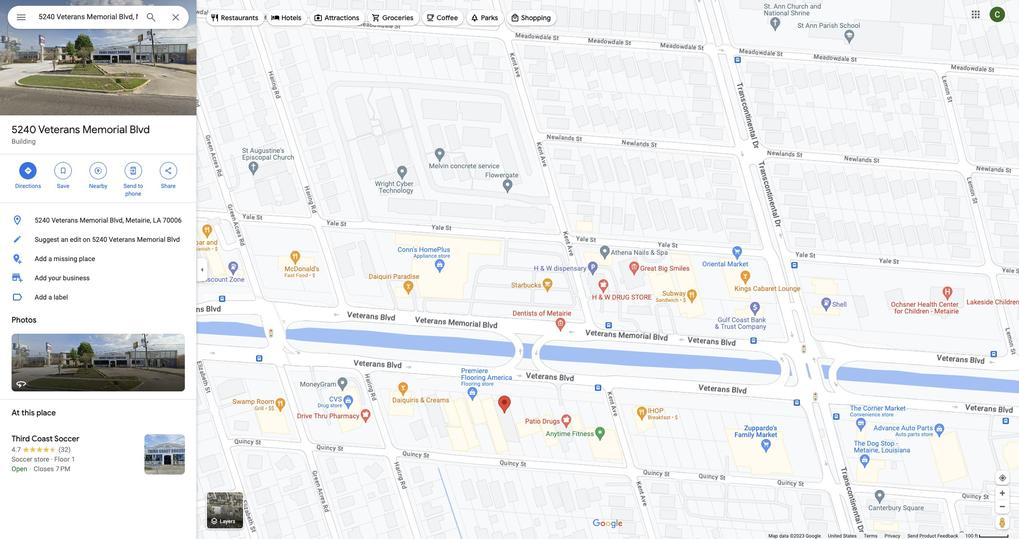 Task type: locate. For each thing, give the bounding box(es) containing it.
states
[[843, 534, 857, 539]]

veterans inside button
[[109, 236, 135, 244]]

1 vertical spatial soccer
[[12, 456, 32, 464]]

veterans down blvd,
[[109, 236, 135, 244]]

1 add from the top
[[35, 255, 47, 263]]

a inside button
[[48, 255, 52, 263]]

5240
[[12, 123, 36, 137], [35, 217, 50, 224], [92, 236, 107, 244]]

5240 inside suggest an edit on 5240 veterans memorial blvd button
[[92, 236, 107, 244]]

None field
[[39, 11, 138, 23]]

memorial for blvd
[[82, 123, 127, 137]]

0 vertical spatial blvd
[[130, 123, 150, 137]]

label
[[54, 294, 68, 301]]


[[129, 166, 138, 176]]

add your business link
[[0, 269, 196, 288]]

memorial inside 5240 veterans memorial blvd building
[[82, 123, 127, 137]]

1 vertical spatial veterans
[[51, 217, 78, 224]]

add a label button
[[0, 288, 196, 307]]

1 vertical spatial blvd
[[167, 236, 180, 244]]

1 vertical spatial add
[[35, 274, 47, 282]]

2 vertical spatial add
[[35, 294, 47, 301]]

·
[[51, 456, 53, 464]]

footer
[[769, 533, 966, 540]]

100 ft
[[966, 534, 978, 539]]

blvd down 70006
[[167, 236, 180, 244]]

add inside "link"
[[35, 274, 47, 282]]

add inside button
[[35, 294, 47, 301]]

0 vertical spatial send
[[124, 183, 136, 190]]

0 horizontal spatial blvd
[[130, 123, 150, 137]]

add a label
[[35, 294, 68, 301]]

footer containing map data ©2023 google
[[769, 533, 966, 540]]

veterans
[[38, 123, 80, 137], [51, 217, 78, 224], [109, 236, 135, 244]]

veterans inside "button"
[[51, 217, 78, 224]]

1 vertical spatial 5240
[[35, 217, 50, 224]]

hotels button
[[267, 6, 307, 29]]

google account: christina overa  
(christinaovera9@gmail.com) image
[[990, 7, 1005, 22]]

place down on
[[79, 255, 95, 263]]

2 a from the top
[[48, 294, 52, 301]]

0 vertical spatial 5240
[[12, 123, 36, 137]]

0 horizontal spatial place
[[36, 409, 56, 418]]

attractions
[[325, 13, 359, 22]]

1 a from the top
[[48, 255, 52, 263]]

2 vertical spatial memorial
[[137, 236, 165, 244]]

(32)
[[58, 446, 71, 454]]

0 vertical spatial memorial
[[82, 123, 127, 137]]

suggest an edit on 5240 veterans memorial blvd
[[35, 236, 180, 244]]

add a missing place button
[[0, 249, 196, 269]]

a for label
[[48, 294, 52, 301]]

2 vertical spatial 5240
[[92, 236, 107, 244]]

restaurants button
[[207, 6, 264, 29]]

add inside button
[[35, 255, 47, 263]]

shopping
[[521, 13, 551, 22]]

1 vertical spatial send
[[908, 534, 918, 539]]

feedback
[[938, 534, 958, 539]]

zoom out image
[[999, 504, 1006, 511]]

1 vertical spatial a
[[48, 294, 52, 301]]

a left label
[[48, 294, 52, 301]]

a inside button
[[48, 294, 52, 301]]

a
[[48, 255, 52, 263], [48, 294, 52, 301]]


[[15, 11, 27, 24]]

add a missing place
[[35, 255, 95, 263]]

google maps element
[[0, 0, 1019, 540]]

100 ft button
[[966, 534, 1009, 539]]

blvd
[[130, 123, 150, 137], [167, 236, 180, 244]]

send inside send to phone
[[124, 183, 136, 190]]

send to phone
[[124, 183, 143, 197]]

 search field
[[8, 6, 189, 31]]

100
[[966, 534, 974, 539]]

0 vertical spatial soccer
[[54, 435, 79, 444]]

add
[[35, 255, 47, 263], [35, 274, 47, 282], [35, 294, 47, 301]]

layers
[[220, 519, 235, 525]]

add down the suggest
[[35, 255, 47, 263]]

memorial inside "button"
[[80, 217, 108, 224]]

share
[[161, 183, 176, 190]]

2 add from the top
[[35, 274, 47, 282]]

blvd,
[[110, 217, 124, 224]]

send
[[124, 183, 136, 190], [908, 534, 918, 539]]

5240 veterans memorial blvd, metairie, la 70006 button
[[0, 211, 196, 230]]

google
[[806, 534, 821, 539]]

missing
[[54, 255, 77, 263]]

soccer store · floor 1 open ⋅ closes 7 pm
[[12, 456, 75, 473]]

memorial inside button
[[137, 236, 165, 244]]

0 vertical spatial a
[[48, 255, 52, 263]]

veterans up an
[[51, 217, 78, 224]]

attractions button
[[310, 6, 365, 29]]

to
[[138, 183, 143, 190]]

0 horizontal spatial soccer
[[12, 456, 32, 464]]

blvd up  at the left top
[[130, 123, 150, 137]]

footer inside the google maps element
[[769, 533, 966, 540]]

third coast soccer
[[12, 435, 79, 444]]

 button
[[8, 6, 35, 31]]

terms button
[[864, 533, 878, 540]]

send product feedback
[[908, 534, 958, 539]]

send inside button
[[908, 534, 918, 539]]

3 add from the top
[[35, 294, 47, 301]]

soccer up (32)
[[54, 435, 79, 444]]

add for add a label
[[35, 294, 47, 301]]

memorial up suggest an edit on 5240 veterans memorial blvd button
[[80, 217, 108, 224]]

5240 up building
[[12, 123, 36, 137]]

5240 up the suggest
[[35, 217, 50, 224]]

5240 inside "button"
[[35, 217, 50, 224]]

united
[[828, 534, 842, 539]]

memorial down the la
[[137, 236, 165, 244]]

business
[[63, 274, 90, 282]]

place inside button
[[79, 255, 95, 263]]

5240 veterans memorial blvd, metairie, la 70006
[[35, 217, 182, 224]]

add left label
[[35, 294, 47, 301]]

5240 veterans memorial blvd main content
[[0, 0, 196, 540]]

groceries
[[382, 13, 414, 22]]

suggest
[[35, 236, 59, 244]]

send for send to phone
[[124, 183, 136, 190]]

add left your
[[35, 274, 47, 282]]

veterans for blvd
[[38, 123, 80, 137]]

veterans inside 5240 veterans memorial blvd building
[[38, 123, 80, 137]]

shopping button
[[507, 6, 557, 29]]

7 pm
[[56, 466, 70, 473]]

1 vertical spatial memorial
[[80, 217, 108, 224]]

0 horizontal spatial send
[[124, 183, 136, 190]]

send product feedback button
[[908, 533, 958, 540]]

1 horizontal spatial soccer
[[54, 435, 79, 444]]

0 vertical spatial place
[[79, 255, 95, 263]]

0 vertical spatial veterans
[[38, 123, 80, 137]]

a left missing
[[48, 255, 52, 263]]

0 vertical spatial add
[[35, 255, 47, 263]]


[[24, 166, 32, 176]]

1 horizontal spatial send
[[908, 534, 918, 539]]

soccer
[[54, 435, 79, 444], [12, 456, 32, 464]]

la
[[153, 217, 161, 224]]

send up phone at the top of page
[[124, 183, 136, 190]]

2 vertical spatial veterans
[[109, 236, 135, 244]]

memorial up the 
[[82, 123, 127, 137]]

place
[[79, 255, 95, 263], [36, 409, 56, 418]]

map data ©2023 google
[[769, 534, 821, 539]]

coast
[[32, 435, 53, 444]]

veterans up 
[[38, 123, 80, 137]]

soccer up open
[[12, 456, 32, 464]]

product
[[920, 534, 936, 539]]

terms
[[864, 534, 878, 539]]

1 horizontal spatial place
[[79, 255, 95, 263]]

parks
[[481, 13, 498, 22]]

1 horizontal spatial blvd
[[167, 236, 180, 244]]

closes
[[34, 466, 54, 473]]

5240 Veterans Memorial Blvd, Metairie, LA 70006 field
[[8, 6, 189, 29]]

send left product
[[908, 534, 918, 539]]

5240 right on
[[92, 236, 107, 244]]

5240 inside 5240 veterans memorial blvd building
[[12, 123, 36, 137]]

collapse side panel image
[[197, 265, 208, 275]]

add for add a missing place
[[35, 255, 47, 263]]

send for send product feedback
[[908, 534, 918, 539]]

memorial for blvd,
[[80, 217, 108, 224]]

place right this at the bottom left of the page
[[36, 409, 56, 418]]

memorial
[[82, 123, 127, 137], [80, 217, 108, 224], [137, 236, 165, 244]]



Task type: vqa. For each thing, say whether or not it's contained in the screenshot.
Share
yes



Task type: describe. For each thing, give the bounding box(es) containing it.

[[59, 166, 67, 176]]

building
[[12, 138, 36, 145]]

©2023
[[790, 534, 805, 539]]

save
[[57, 183, 69, 190]]

on
[[83, 236, 90, 244]]


[[94, 166, 103, 176]]


[[164, 166, 173, 176]]

70006
[[163, 217, 182, 224]]

united states
[[828, 534, 857, 539]]

united states button
[[828, 533, 857, 540]]

restaurants
[[221, 13, 258, 22]]

5240 veterans memorial blvd building
[[12, 123, 150, 145]]

1 vertical spatial place
[[36, 409, 56, 418]]

store
[[34, 456, 49, 464]]

an
[[61, 236, 68, 244]]

from your device image
[[999, 474, 1007, 483]]

floor
[[54, 456, 70, 464]]

your
[[48, 274, 61, 282]]

nearby
[[89, 183, 107, 190]]

soccer inside soccer store · floor 1 open ⋅ closes 7 pm
[[12, 456, 32, 464]]

photos
[[12, 316, 36, 325]]

add for add your business
[[35, 274, 47, 282]]

directions
[[15, 183, 41, 190]]

⋅
[[29, 466, 32, 473]]

metairie,
[[126, 217, 151, 224]]

data
[[779, 534, 789, 539]]

ft
[[975, 534, 978, 539]]

a for missing
[[48, 255, 52, 263]]

1
[[71, 456, 75, 464]]

veterans for blvd,
[[51, 217, 78, 224]]

suggest an edit on 5240 veterans memorial blvd button
[[0, 230, 196, 249]]

5240 for blvd
[[12, 123, 36, 137]]

third
[[12, 435, 30, 444]]

parks button
[[467, 6, 504, 29]]

none field inside 5240 veterans memorial blvd, metairie, la 70006 field
[[39, 11, 138, 23]]

zoom in image
[[999, 490, 1006, 497]]

blvd inside 5240 veterans memorial blvd building
[[130, 123, 150, 137]]

edit
[[70, 236, 81, 244]]

this
[[21, 409, 35, 418]]

at this place
[[12, 409, 56, 418]]

4.7 stars 32 reviews image
[[12, 445, 71, 455]]

phone
[[125, 191, 141, 197]]

blvd inside button
[[167, 236, 180, 244]]

add your business
[[35, 274, 90, 282]]

map
[[769, 534, 778, 539]]

4.7
[[12, 446, 21, 454]]

hotels
[[281, 13, 301, 22]]

5240 for blvd,
[[35, 217, 50, 224]]

groceries button
[[368, 6, 419, 29]]

privacy button
[[885, 533, 900, 540]]

coffee
[[437, 13, 458, 22]]

actions for 5240 veterans memorial blvd region
[[0, 155, 196, 203]]

show street view coverage image
[[996, 516, 1010, 530]]

privacy
[[885, 534, 900, 539]]

open
[[12, 466, 27, 473]]

at
[[12, 409, 20, 418]]

coffee button
[[422, 6, 464, 29]]



